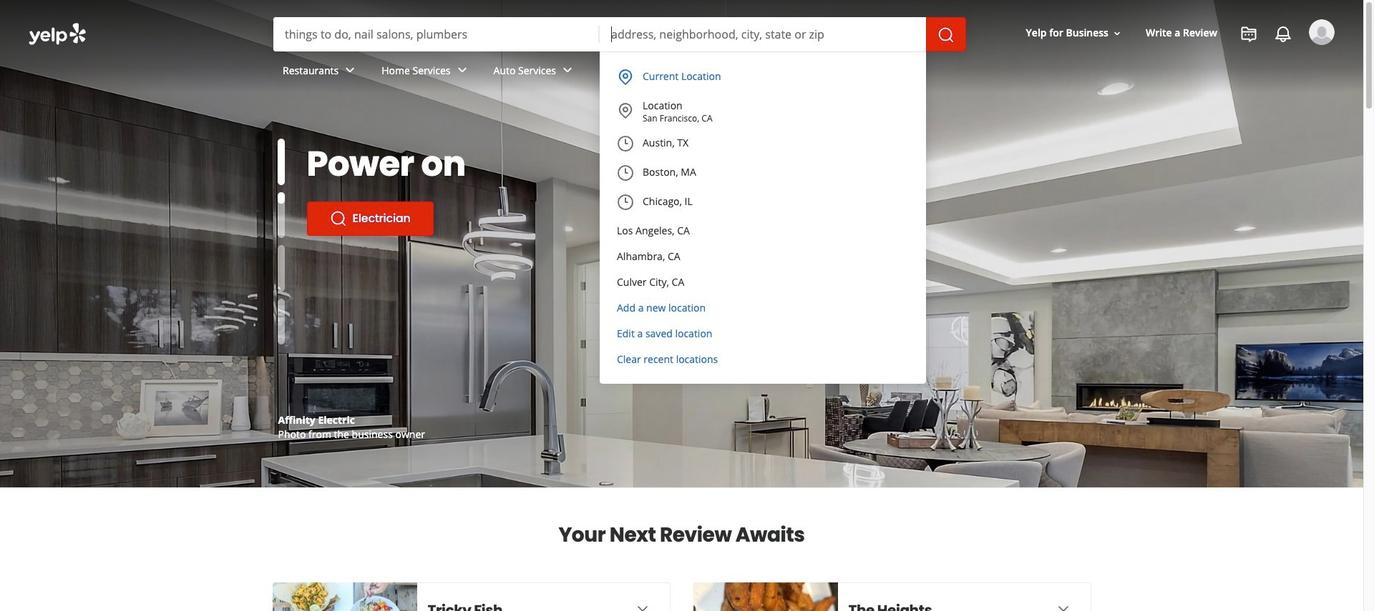 Task type: vqa. For each thing, say whether or not it's contained in the screenshot.
the leftmost Coffee
no



Task type: describe. For each thing, give the bounding box(es) containing it.
24 marker v2 image
[[617, 69, 634, 86]]

16 chevron down v2 image
[[1111, 28, 1123, 39]]

3 24 clock v2 image from the top
[[617, 194, 634, 211]]

notifications image
[[1275, 26, 1292, 43]]

user actions element
[[1015, 18, 1355, 106]]

projects image
[[1240, 26, 1258, 43]]

address, neighborhood, city, state or zip text field
[[600, 17, 926, 52]]

business categories element
[[271, 52, 1335, 93]]

dismiss card image for photo of the heights
[[1055, 603, 1072, 612]]

24 search v2 image
[[330, 210, 347, 228]]

explore banner section banner
[[0, 0, 1363, 488]]

photo of tricky fish image
[[272, 583, 417, 612]]



Task type: locate. For each thing, give the bounding box(es) containing it.
None search field
[[0, 0, 1363, 384], [273, 17, 966, 52], [0, 0, 1363, 384], [273, 17, 966, 52]]

0 horizontal spatial 24 chevron down v2 image
[[342, 62, 359, 79]]

1 dismiss card image from the left
[[634, 603, 651, 612]]

none field things to do, nail salons, plumbers
[[273, 17, 600, 52]]

3 24 chevron down v2 image from the left
[[559, 62, 576, 79]]

search image
[[938, 26, 955, 44]]

things to do, nail salons, plumbers text field
[[273, 17, 600, 52]]

2 dismiss card image from the left
[[1055, 603, 1072, 612]]

1 vertical spatial 24 clock v2 image
[[617, 165, 634, 182]]

1 24 chevron down v2 image from the left
[[342, 62, 359, 79]]

brad k. image
[[1309, 19, 1335, 45]]

0 horizontal spatial dismiss card image
[[634, 603, 651, 612]]

photo of the heights image
[[693, 583, 838, 612]]

dismiss card image
[[634, 603, 651, 612], [1055, 603, 1072, 612]]

dismiss card image for 'photo of tricky fish'
[[634, 603, 651, 612]]

2 24 chevron down v2 image from the left
[[453, 62, 471, 79]]

24 clock v2 image
[[617, 136, 634, 153], [617, 165, 634, 182], [617, 194, 634, 211]]

1 24 clock v2 image from the top
[[617, 136, 634, 153]]

  text field
[[600, 17, 926, 52]]

1 horizontal spatial dismiss card image
[[1055, 603, 1072, 612]]

24 chevron down v2 image
[[627, 62, 644, 79]]

24 marker v2 image
[[617, 102, 634, 119]]

2 vertical spatial 24 clock v2 image
[[617, 194, 634, 211]]

2 horizontal spatial 24 chevron down v2 image
[[559, 62, 576, 79]]

2 24 clock v2 image from the top
[[617, 165, 634, 182]]

0 vertical spatial 24 clock v2 image
[[617, 136, 634, 153]]

1 horizontal spatial 24 chevron down v2 image
[[453, 62, 471, 79]]

  text field inside the explore banner section banner
[[600, 17, 926, 52]]

select slide image
[[277, 139, 285, 185]]

None field
[[273, 17, 600, 52], [600, 17, 926, 52], [600, 17, 926, 52]]

24 chevron down v2 image
[[342, 62, 359, 79], [453, 62, 471, 79], [559, 62, 576, 79]]

24 search v2 image
[[330, 251, 347, 268]]



